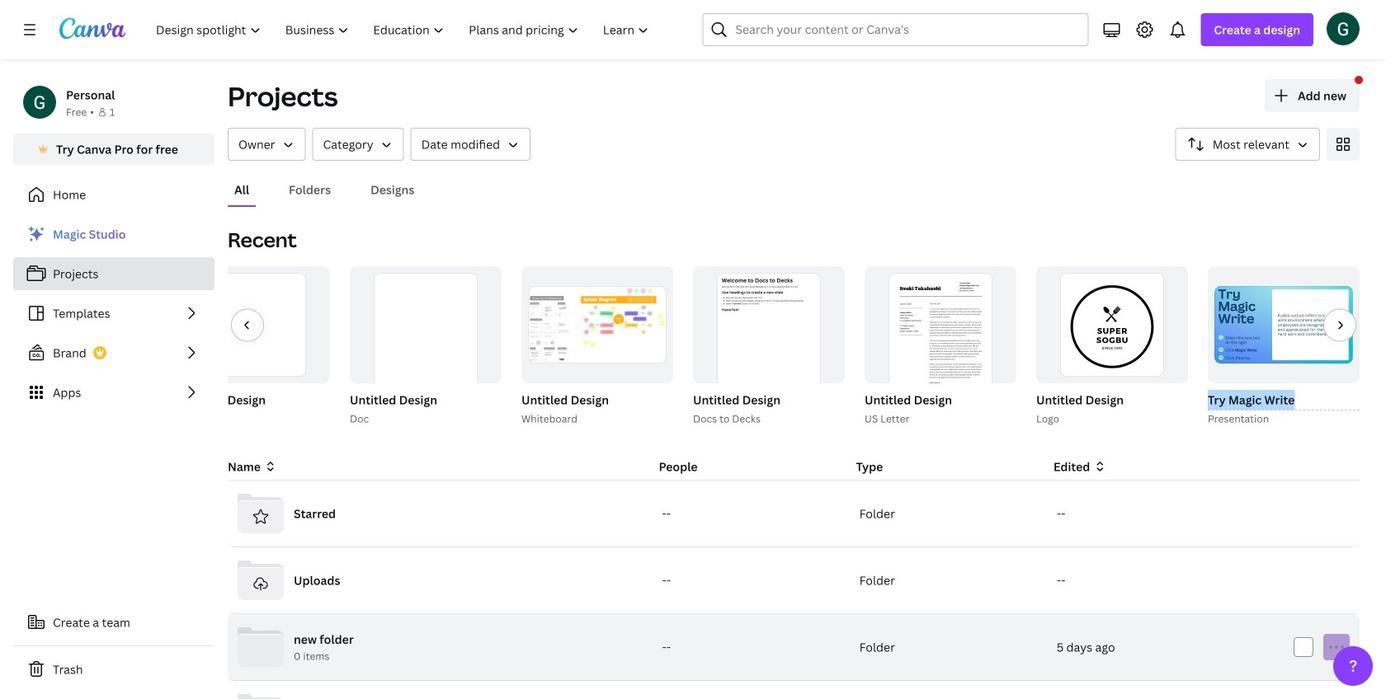 Task type: describe. For each thing, give the bounding box(es) containing it.
7 group from the left
[[690, 267, 845, 428]]

12 group from the left
[[1037, 267, 1188, 384]]

top level navigation element
[[145, 13, 663, 46]]

3 group from the left
[[347, 267, 502, 428]]

greg robinson image
[[1327, 12, 1360, 45]]

2 group from the left
[[178, 267, 330, 384]]

9 group from the left
[[862, 267, 1017, 428]]

Category button
[[312, 128, 404, 161]]



Task type: vqa. For each thing, say whether or not it's contained in the screenshot.
Events
no



Task type: locate. For each thing, give the bounding box(es) containing it.
group
[[175, 267, 330, 428], [178, 267, 330, 384], [347, 267, 502, 428], [350, 267, 502, 420], [518, 267, 673, 428], [522, 267, 673, 384], [690, 267, 845, 428], [693, 267, 845, 420], [862, 267, 1017, 428], [865, 267, 1017, 408], [1033, 267, 1188, 428], [1037, 267, 1188, 384], [1205, 267, 1360, 428], [1208, 267, 1360, 384]]

list
[[13, 218, 215, 409]]

10 group from the left
[[865, 267, 1017, 408]]

4 group from the left
[[350, 267, 502, 420]]

1 group from the left
[[175, 267, 330, 428]]

Sort by button
[[1176, 128, 1321, 161]]

Search search field
[[736, 14, 1056, 45]]

6 group from the left
[[522, 267, 673, 384]]

14 group from the left
[[1208, 267, 1360, 384]]

Date modified button
[[411, 128, 531, 161]]

Owner button
[[228, 128, 306, 161]]

13 group from the left
[[1205, 267, 1360, 428]]

11 group from the left
[[1033, 267, 1188, 428]]

None search field
[[703, 13, 1089, 46]]

None field
[[1208, 390, 1360, 411]]

5 group from the left
[[518, 267, 673, 428]]

8 group from the left
[[693, 267, 845, 420]]



